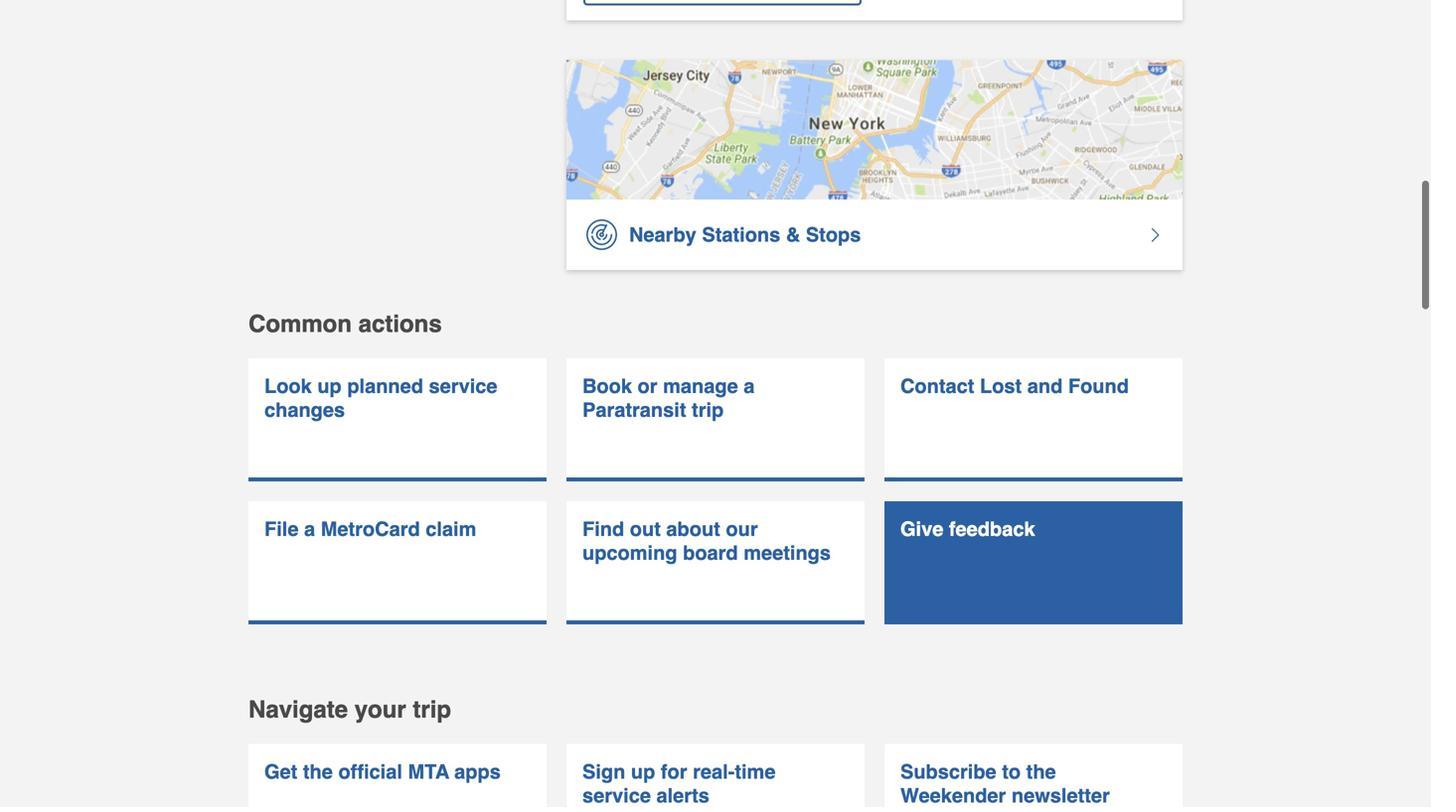 Task type: vqa. For each thing, say whether or not it's contained in the screenshot.
a to the top
yes



Task type: locate. For each thing, give the bounding box(es) containing it.
0 vertical spatial service
[[429, 375, 497, 398]]

file a metrocard claim link
[[248, 502, 547, 621]]

common actions
[[248, 311, 442, 338]]

up
[[317, 375, 342, 398], [631, 761, 655, 784]]

1 horizontal spatial a
[[744, 375, 755, 398]]

the right get
[[303, 761, 333, 784]]

0 horizontal spatial service
[[429, 375, 497, 398]]

2 the from the left
[[1026, 761, 1056, 784]]

1 vertical spatial service
[[582, 785, 651, 808]]

up inside look up planned service changes
[[317, 375, 342, 398]]

1 vertical spatial up
[[631, 761, 655, 784]]

weekender
[[900, 785, 1006, 808]]

1 vertical spatial trip
[[413, 697, 451, 724]]

1 horizontal spatial the
[[1026, 761, 1056, 784]]

0 horizontal spatial up
[[317, 375, 342, 398]]

give feedback
[[900, 518, 1035, 541]]

navigate
[[248, 697, 348, 724]]

0 vertical spatial trip
[[692, 399, 724, 422]]

up inside sign up for real-time service alerts
[[631, 761, 655, 784]]

subscribe to the weekender newsletter
[[900, 761, 1110, 808]]

find out about our upcoming board meetings
[[582, 518, 831, 565]]

0 horizontal spatial a
[[304, 518, 315, 541]]

look up planned service changes
[[264, 375, 497, 422]]

subscribe to the weekender newsletter link
[[884, 745, 1183, 808]]

chevron right image
[[1149, 228, 1163, 242]]

up for look
[[317, 375, 342, 398]]

1 horizontal spatial up
[[631, 761, 655, 784]]

manage
[[663, 375, 738, 398]]

file a metrocard claim
[[264, 518, 476, 541]]

1 horizontal spatial service
[[582, 785, 651, 808]]

common
[[248, 311, 352, 338]]

service inside look up planned service changes
[[429, 375, 497, 398]]

1 vertical spatial a
[[304, 518, 315, 541]]

trip down manage
[[692, 399, 724, 422]]

navigate your trip
[[248, 697, 451, 724]]

service down sign
[[582, 785, 651, 808]]

metrocard
[[321, 518, 420, 541]]

a right manage
[[744, 375, 755, 398]]

a inside 'link'
[[304, 518, 315, 541]]

nearby stations & stops
[[629, 224, 861, 247]]

service
[[429, 375, 497, 398], [582, 785, 651, 808]]

a
[[744, 375, 755, 398], [304, 518, 315, 541]]

book
[[582, 375, 632, 398]]

a right file
[[304, 518, 315, 541]]

0 vertical spatial up
[[317, 375, 342, 398]]

get the official mta apps link
[[248, 745, 547, 808]]

lost
[[980, 375, 1022, 398]]

the right to
[[1026, 761, 1056, 784]]

nearby
[[629, 224, 696, 247]]

0 horizontal spatial the
[[303, 761, 333, 784]]

get
[[264, 761, 297, 784]]

the
[[303, 761, 333, 784], [1026, 761, 1056, 784]]

up left for
[[631, 761, 655, 784]]

up up changes
[[317, 375, 342, 398]]

out
[[630, 518, 661, 541]]

trip inside book or manage a paratransit trip
[[692, 399, 724, 422]]

subscribe
[[900, 761, 996, 784]]

1 horizontal spatial trip
[[692, 399, 724, 422]]

time
[[735, 761, 776, 784]]

upcoming
[[582, 542, 677, 565]]

trip right your
[[413, 697, 451, 724]]

service right planned at the top left of the page
[[429, 375, 497, 398]]

0 vertical spatial a
[[744, 375, 755, 398]]

0 horizontal spatial trip
[[413, 697, 451, 724]]

trip
[[692, 399, 724, 422], [413, 697, 451, 724]]

stations
[[702, 224, 780, 247]]



Task type: describe. For each thing, give the bounding box(es) containing it.
meetings
[[744, 542, 831, 565]]

find
[[582, 518, 624, 541]]

nearby stations & stops link
[[566, 60, 1183, 270]]

contact lost and found link
[[884, 359, 1183, 478]]

planned
[[347, 375, 423, 398]]

service inside sign up for real-time service alerts
[[582, 785, 651, 808]]

found
[[1068, 375, 1129, 398]]

claim
[[426, 518, 476, 541]]

look
[[264, 375, 312, 398]]

sign
[[582, 761, 625, 784]]

mta
[[408, 761, 449, 784]]

or
[[638, 375, 657, 398]]

your
[[355, 697, 406, 724]]

newsletter
[[1012, 785, 1110, 808]]

look up planned service changes link
[[248, 359, 547, 478]]

find out about our upcoming board meetings link
[[566, 502, 865, 621]]

and
[[1027, 375, 1063, 398]]

paratransit
[[582, 399, 686, 422]]

contact lost and found
[[900, 375, 1129, 398]]

sign up for real-time service alerts
[[582, 761, 776, 808]]

apps
[[454, 761, 501, 784]]

a inside book or manage a paratransit trip
[[744, 375, 755, 398]]

board
[[683, 542, 738, 565]]

radar image
[[586, 220, 617, 251]]

give feedback link
[[884, 502, 1183, 621]]

feedback
[[949, 518, 1035, 541]]

our
[[726, 518, 758, 541]]

1 the from the left
[[303, 761, 333, 784]]

book or manage a paratransit trip link
[[566, 359, 865, 478]]

to
[[1002, 761, 1021, 784]]

official
[[338, 761, 402, 784]]

contact
[[900, 375, 974, 398]]

nearby map image
[[566, 60, 1183, 200]]

actions
[[358, 311, 442, 338]]

the inside subscribe to the weekender newsletter
[[1026, 761, 1056, 784]]

changes
[[264, 399, 345, 422]]

up for sign
[[631, 761, 655, 784]]

stops
[[806, 224, 861, 247]]

about
[[666, 518, 720, 541]]

file
[[264, 518, 299, 541]]

for
[[661, 761, 687, 784]]

&
[[786, 224, 800, 247]]

sign up for real-time service alerts link
[[566, 745, 865, 808]]

real-
[[693, 761, 735, 784]]

give
[[900, 518, 943, 541]]

book or manage a paratransit trip
[[582, 375, 755, 422]]

alerts
[[656, 785, 709, 808]]

get the official mta apps
[[264, 761, 501, 784]]



